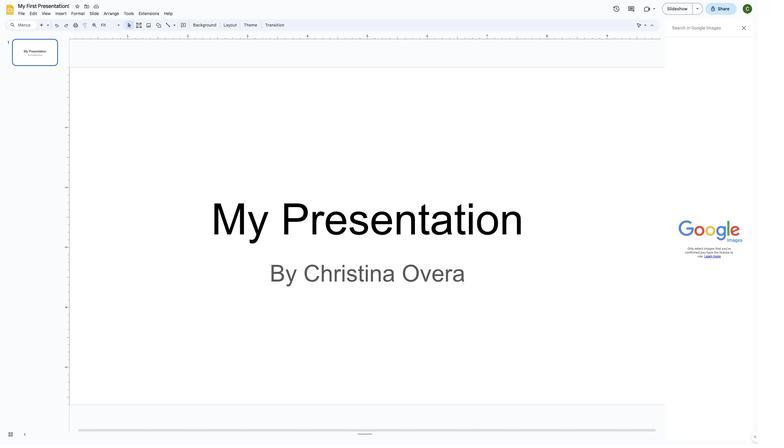 Task type: describe. For each thing, give the bounding box(es) containing it.
select line image
[[172, 21, 176, 23]]

Menus field
[[7, 21, 37, 29]]

background
[[193, 22, 217, 28]]

share
[[719, 6, 730, 11]]

tools menu item
[[122, 10, 136, 17]]

tools
[[124, 11, 134, 16]]

slide menu item
[[87, 10, 101, 17]]

background button
[[191, 21, 219, 29]]

edit
[[30, 11, 37, 16]]

navigation inside application
[[0, 33, 65, 445]]

main toolbar
[[37, 21, 288, 29]]

layout button
[[222, 21, 239, 29]]

insert image image
[[145, 21, 152, 29]]

theme
[[244, 22, 257, 28]]

format
[[71, 11, 85, 16]]

transition button
[[263, 21, 287, 29]]

extensions menu item
[[136, 10, 162, 17]]

start slideshow (⌘+enter) image
[[697, 8, 699, 9]]

Zoom field
[[99, 21, 123, 29]]

edit menu item
[[27, 10, 39, 17]]

Zoom text field
[[100, 21, 117, 29]]

share button
[[706, 3, 738, 15]]

format menu item
[[69, 10, 87, 17]]

file menu item
[[16, 10, 27, 17]]

Rename text field
[[16, 2, 73, 9]]

theme button
[[242, 21, 260, 29]]

arrange menu item
[[101, 10, 122, 17]]



Task type: vqa. For each thing, say whether or not it's contained in the screenshot.
"Insert" menu item
yes



Task type: locate. For each thing, give the bounding box(es) containing it.
layout
[[224, 22, 237, 28]]

slideshow button
[[663, 3, 693, 15]]

help menu item
[[162, 10, 175, 17]]

extensions
[[139, 11, 159, 16]]

slide
[[90, 11, 99, 16]]

live pointer settings image
[[643, 21, 647, 23]]

view menu item
[[39, 10, 53, 17]]

view
[[42, 11, 51, 16]]

arrange
[[104, 11, 119, 16]]

menu bar containing file
[[16, 8, 175, 17]]

transition
[[265, 22, 285, 28]]

navigation
[[0, 33, 65, 445]]

help
[[164, 11, 173, 16]]

mode and view toolbar
[[635, 19, 657, 31]]

menu bar banner
[[0, 0, 759, 445]]

application
[[0, 0, 759, 445]]

menu bar
[[16, 8, 175, 17]]

Star checkbox
[[73, 2, 82, 11]]

insert
[[55, 11, 67, 16]]

file
[[18, 11, 25, 16]]

application containing slideshow
[[0, 0, 759, 445]]

insert menu item
[[53, 10, 69, 17]]

new slide with layout image
[[45, 21, 49, 23]]

menu bar inside the menu bar banner
[[16, 8, 175, 17]]

slideshow
[[668, 6, 688, 11]]

shape image
[[155, 21, 162, 29]]



